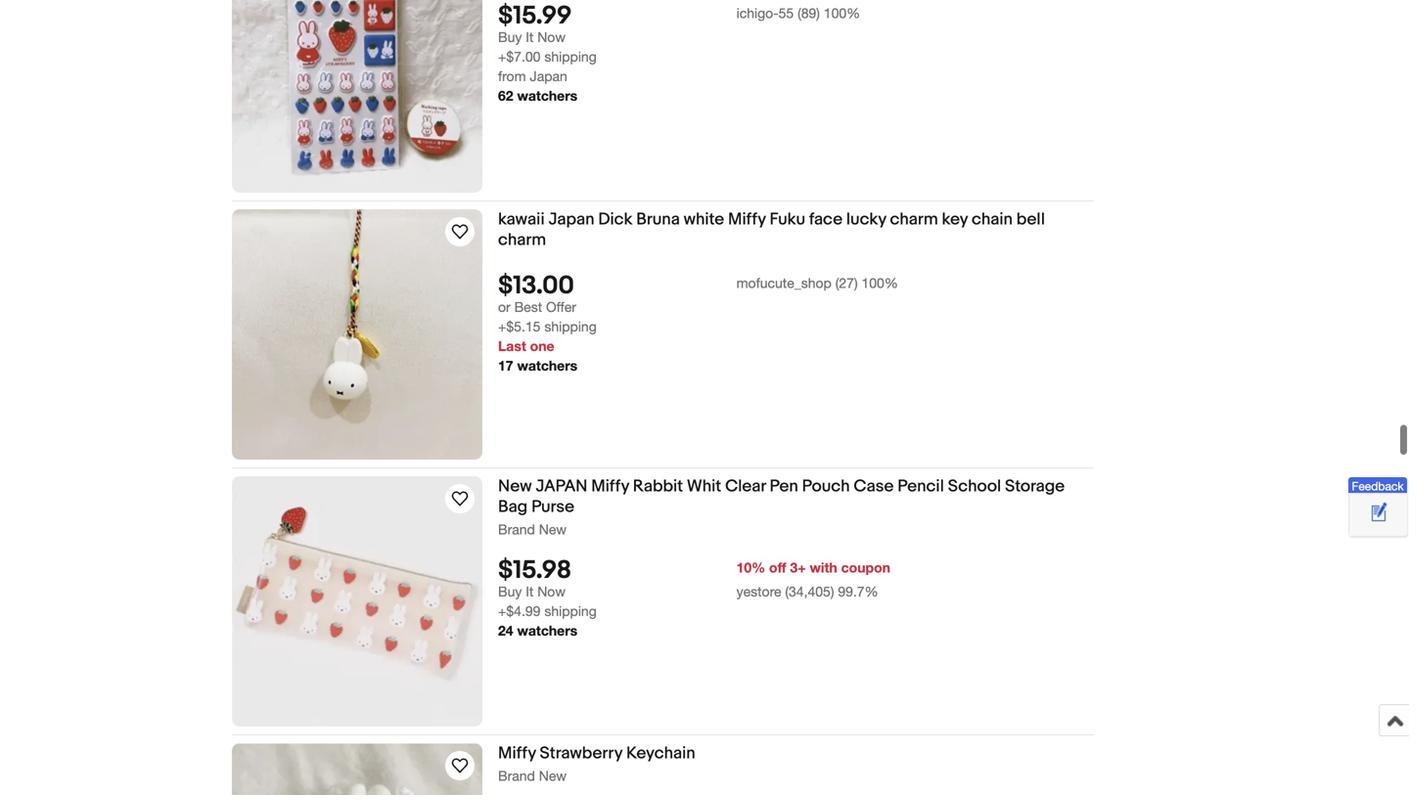 Task type: vqa. For each thing, say whether or not it's contained in the screenshot.
+$7.00
yes



Task type: describe. For each thing, give the bounding box(es) containing it.
offer
[[546, 299, 576, 315]]

watchers inside ichigo-55 (89) 100% buy it now +$7.00 shipping from japan 62 watchers
[[517, 88, 578, 104]]

new japan miffy rabbit whit clear pen pouch case pencil school storage bag purse heading
[[498, 476, 1065, 518]]

school
[[948, 476, 1002, 497]]

coupon
[[841, 560, 891, 576]]

one
[[530, 338, 555, 354]]

bell
[[1017, 209, 1045, 230]]

japan
[[536, 476, 588, 497]]

62
[[498, 88, 513, 104]]

0 vertical spatial new
[[498, 476, 532, 497]]

$15.99
[[498, 1, 572, 31]]

+$4.99
[[498, 603, 541, 620]]

new japan miffy rabbit whit clear pen pouch case pencil school storage bag purse link
[[498, 476, 1094, 521]]

whit
[[687, 476, 722, 497]]

100% inside mofucute_shop (27) 100% or best offer +$5.15 shipping last one 17 watchers
[[862, 275, 898, 291]]

it inside 10% off 3+ with coupon buy it now
[[526, 584, 534, 600]]

watch new japan miffy rabbit whit clear pen pouch case pencil school storage bag purse image
[[448, 487, 472, 511]]

miffy inside the new japan miffy rabbit whit clear pen pouch case pencil school storage bag purse brand new
[[591, 476, 629, 497]]

watchers inside yestore (34,405) 99.7% +$4.99 shipping 24 watchers
[[517, 623, 578, 639]]

white
[[684, 209, 724, 230]]

99.7%
[[838, 584, 879, 600]]

with
[[810, 560, 838, 576]]

kawaii japan dick bruna white miffy fuku face lucky charm key chain bell charm link
[[498, 209, 1094, 254]]

new japan miffy rabbit whit clear pen pouch case pencil school storage bag purse brand new
[[498, 476, 1065, 538]]

miffy rabbit dick bruna spring strawberry sticker washi tape kawaii from japan image
[[232, 0, 483, 193]]

strawberry
[[540, 744, 623, 764]]

17
[[498, 358, 513, 374]]

pencil
[[898, 476, 945, 497]]

clear
[[725, 476, 766, 497]]

bag
[[498, 497, 528, 518]]

off
[[769, 560, 787, 576]]

bruna
[[636, 209, 680, 230]]

+$5.15
[[498, 318, 541, 335]]

key
[[942, 209, 968, 230]]

rabbit
[[633, 476, 683, 497]]

shipping inside mofucute_shop (27) 100% or best offer +$5.15 shipping last one 17 watchers
[[545, 318, 597, 335]]

miffy strawberry keychain heading
[[498, 744, 696, 764]]

(34,405)
[[785, 584, 834, 600]]

shipping inside yestore (34,405) 99.7% +$4.99 shipping 24 watchers
[[545, 603, 597, 620]]

brand inside the new japan miffy rabbit whit clear pen pouch case pencil school storage bag purse brand new
[[498, 522, 535, 538]]

buy inside 10% off 3+ with coupon buy it now
[[498, 584, 522, 600]]

or
[[498, 299, 511, 315]]

from
[[498, 68, 526, 84]]

55
[[779, 5, 794, 21]]

miffy strawberry keychain link
[[498, 744, 1094, 768]]

new japan miffy rabbit whit clear pen pouch case pencil school storage bag purse image
[[232, 476, 483, 727]]

pouch
[[802, 476, 850, 497]]

mofucute_shop (27) 100% or best offer +$5.15 shipping last one 17 watchers
[[498, 275, 898, 374]]

watch kawaii japan dick bruna white miffy fuku face lucky charm key chain bell charm image
[[448, 220, 472, 244]]

100% inside ichigo-55 (89) 100% buy it now +$7.00 shipping from japan 62 watchers
[[824, 5, 861, 21]]

0 horizontal spatial charm
[[498, 230, 546, 250]]

watchers inside mofucute_shop (27) 100% or best offer +$5.15 shipping last one 17 watchers
[[517, 358, 578, 374]]

fuku
[[770, 209, 806, 230]]



Task type: locate. For each thing, give the bounding box(es) containing it.
1 horizontal spatial miffy
[[591, 476, 629, 497]]

ichigo-55 (89) 100% buy it now +$7.00 shipping from japan 62 watchers
[[498, 5, 861, 104]]

1 shipping from the top
[[545, 48, 597, 65]]

miffy right watch miffy strawberry keychain 'image'
[[498, 744, 536, 764]]

3 shipping from the top
[[545, 603, 597, 620]]

(27)
[[836, 275, 858, 291]]

brand
[[498, 522, 535, 538], [498, 768, 535, 784]]

2 vertical spatial new
[[539, 768, 567, 784]]

now
[[538, 29, 566, 45], [538, 584, 566, 600]]

yestore
[[737, 584, 782, 600]]

shipping right +$7.00
[[545, 48, 597, 65]]

0 vertical spatial brand
[[498, 522, 535, 538]]

purse
[[532, 497, 575, 518]]

100% right (27)
[[862, 275, 898, 291]]

0 vertical spatial now
[[538, 29, 566, 45]]

1 vertical spatial buy
[[498, 584, 522, 600]]

case
[[854, 476, 894, 497]]

it inside ichigo-55 (89) 100% buy it now +$7.00 shipping from japan 62 watchers
[[526, 29, 534, 45]]

keychain
[[626, 744, 696, 764]]

2 vertical spatial watchers
[[517, 623, 578, 639]]

1 horizontal spatial 100%
[[862, 275, 898, 291]]

1 vertical spatial japan
[[549, 209, 595, 230]]

2 shipping from the top
[[545, 318, 597, 335]]

1 vertical spatial shipping
[[545, 318, 597, 335]]

0 vertical spatial it
[[526, 29, 534, 45]]

1 now from the top
[[538, 29, 566, 45]]

miffy left the fuku
[[728, 209, 766, 230]]

new left japan
[[498, 476, 532, 497]]

(89)
[[798, 5, 820, 21]]

miffy
[[728, 209, 766, 230], [591, 476, 629, 497], [498, 744, 536, 764]]

watchers down from
[[517, 88, 578, 104]]

0 vertical spatial shipping
[[545, 48, 597, 65]]

1 buy from the top
[[498, 29, 522, 45]]

1 it from the top
[[526, 29, 534, 45]]

new down strawberry
[[539, 768, 567, 784]]

24
[[498, 623, 513, 639]]

100%
[[824, 5, 861, 21], [862, 275, 898, 291]]

it
[[526, 29, 534, 45], [526, 584, 534, 600]]

kawaii japan dick bruna white miffy fuku face lucky charm key chain bell charm heading
[[498, 209, 1045, 250]]

shipping down offer at top left
[[545, 318, 597, 335]]

1 vertical spatial brand
[[498, 768, 535, 784]]

1 vertical spatial 100%
[[862, 275, 898, 291]]

now inside ichigo-55 (89) 100% buy it now +$7.00 shipping from japan 62 watchers
[[538, 29, 566, 45]]

1 vertical spatial new
[[539, 522, 567, 538]]

2 vertical spatial shipping
[[545, 603, 597, 620]]

brand right watch miffy strawberry keychain 'image'
[[498, 768, 535, 784]]

brand down bag
[[498, 522, 535, 538]]

japan inside 'kawaii japan dick bruna white miffy fuku face lucky charm key chain bell charm'
[[549, 209, 595, 230]]

charm up $13.00
[[498, 230, 546, 250]]

japan inside ichigo-55 (89) 100% buy it now +$7.00 shipping from japan 62 watchers
[[530, 68, 568, 84]]

2 it from the top
[[526, 584, 534, 600]]

dick
[[598, 209, 633, 230]]

2 now from the top
[[538, 584, 566, 600]]

0 vertical spatial miffy
[[728, 209, 766, 230]]

shipping
[[545, 48, 597, 65], [545, 318, 597, 335], [545, 603, 597, 620]]

chain
[[972, 209, 1013, 230]]

pen
[[770, 476, 799, 497]]

now inside 10% off 3+ with coupon buy it now
[[538, 584, 566, 600]]

2 horizontal spatial miffy
[[728, 209, 766, 230]]

0 vertical spatial buy
[[498, 29, 522, 45]]

kawaii
[[498, 209, 545, 230]]

1 horizontal spatial charm
[[890, 209, 938, 230]]

$15.98
[[498, 556, 572, 586]]

1 watchers from the top
[[517, 88, 578, 104]]

best
[[514, 299, 542, 315]]

2 watchers from the top
[[517, 358, 578, 374]]

new down purse
[[539, 522, 567, 538]]

shipping inside ichigo-55 (89) 100% buy it now +$7.00 shipping from japan 62 watchers
[[545, 48, 597, 65]]

it up +$7.00
[[526, 29, 534, 45]]

feedback
[[1352, 479, 1404, 493]]

watch miffy strawberry keychain image
[[448, 754, 472, 778]]

kawaii japan dick bruna white miffy fuku face lucky charm key chain bell charm image
[[232, 209, 483, 460]]

buy up +$4.99
[[498, 584, 522, 600]]

last
[[498, 338, 526, 354]]

mofucute_shop
[[737, 275, 832, 291]]

2 brand from the top
[[498, 768, 535, 784]]

1 vertical spatial it
[[526, 584, 534, 600]]

watchers down +$4.99
[[517, 623, 578, 639]]

buy inside ichigo-55 (89) 100% buy it now +$7.00 shipping from japan 62 watchers
[[498, 29, 522, 45]]

yestore (34,405) 99.7% +$4.99 shipping 24 watchers
[[498, 584, 879, 639]]

1 vertical spatial watchers
[[517, 358, 578, 374]]

2 buy from the top
[[498, 584, 522, 600]]

it up +$4.99
[[526, 584, 534, 600]]

charm
[[890, 209, 938, 230], [498, 230, 546, 250]]

0 vertical spatial watchers
[[517, 88, 578, 104]]

now up +$7.00
[[538, 29, 566, 45]]

miffy inside 'kawaii japan dick bruna white miffy fuku face lucky charm key chain bell charm'
[[728, 209, 766, 230]]

lucky
[[847, 209, 887, 230]]

ichigo-
[[737, 5, 779, 21]]

buy up +$7.00
[[498, 29, 522, 45]]

charm left key
[[890, 209, 938, 230]]

1 vertical spatial miffy
[[591, 476, 629, 497]]

0 vertical spatial japan
[[530, 68, 568, 84]]

new inside miffy strawberry keychain brand new
[[539, 768, 567, 784]]

buy
[[498, 29, 522, 45], [498, 584, 522, 600]]

100% right (89)
[[824, 5, 861, 21]]

miffy strawberry keychain brand new
[[498, 744, 696, 784]]

face
[[809, 209, 843, 230]]

10%
[[737, 560, 766, 576]]

1 vertical spatial now
[[538, 584, 566, 600]]

kawaii japan dick bruna white miffy fuku face lucky charm key chain bell charm
[[498, 209, 1045, 250]]

miffy strawberry keychain image
[[232, 745, 483, 796]]

2 vertical spatial miffy
[[498, 744, 536, 764]]

0 horizontal spatial 100%
[[824, 5, 861, 21]]

brand inside miffy strawberry keychain brand new
[[498, 768, 535, 784]]

10% off 3+ with coupon buy it now
[[498, 560, 891, 600]]

3 watchers from the top
[[517, 623, 578, 639]]

$13.00
[[498, 271, 574, 301]]

miffy inside miffy strawberry keychain brand new
[[498, 744, 536, 764]]

+$7.00
[[498, 48, 541, 65]]

storage
[[1005, 476, 1065, 497]]

japan
[[530, 68, 568, 84], [549, 209, 595, 230]]

0 vertical spatial 100%
[[824, 5, 861, 21]]

watchers
[[517, 88, 578, 104], [517, 358, 578, 374], [517, 623, 578, 639]]

3+
[[790, 560, 806, 576]]

now up +$4.99
[[538, 584, 566, 600]]

watchers down "one" on the top of the page
[[517, 358, 578, 374]]

1 brand from the top
[[498, 522, 535, 538]]

miffy left rabbit
[[591, 476, 629, 497]]

0 horizontal spatial miffy
[[498, 744, 536, 764]]

japan left dick
[[549, 209, 595, 230]]

japan down +$7.00
[[530, 68, 568, 84]]

new
[[498, 476, 532, 497], [539, 522, 567, 538], [539, 768, 567, 784]]

shipping right +$4.99
[[545, 603, 597, 620]]



